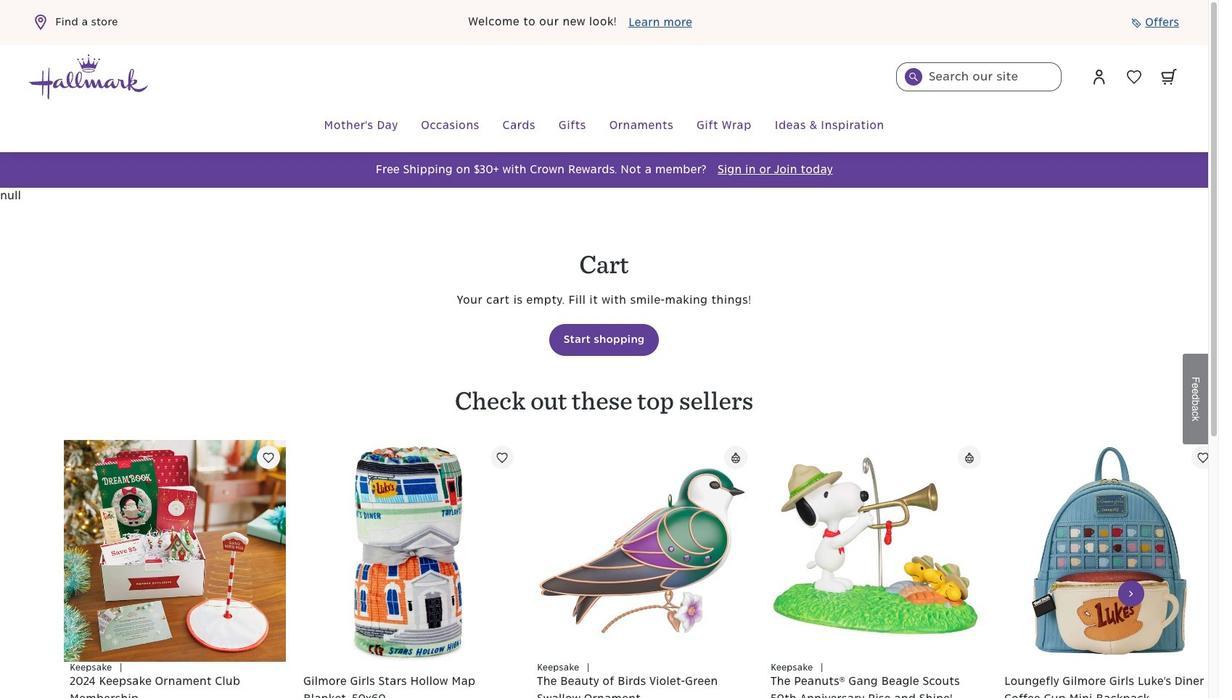 Task type: describe. For each thing, give the bounding box(es) containing it.
gilmore girls stars hollow map blanket, 50x60 image
[[298, 441, 520, 663]]

hallmark logo image
[[29, 54, 148, 99]]

the peanuts® gang beagle scouts 50th anniversary rise and shine! ornament and pin, set of 2 image
[[765, 441, 987, 663]]

loungefly gilmore girls luke's diner coffee cup mini backpack image
[[999, 441, 1219, 663]]

main menu. menu bar
[[29, 100, 1179, 152]]

the beauty of birds violet-green swallow ornament image
[[531, 441, 753, 663]]

sign in dropdown menu image
[[1091, 68, 1108, 86]]

Search search field
[[896, 62, 1062, 91]]

search image
[[909, 73, 918, 81]]



Task type: locate. For each thing, give the bounding box(es) containing it.
2024 keepsake ornament club membership image
[[64, 441, 286, 663]]

check out these top sellers element
[[0, 385, 1219, 699]]

next slide image
[[1129, 591, 1134, 598]]

view your cart with 0 items. image
[[1161, 69, 1177, 85]]

None search field
[[896, 62, 1062, 91]]



Task type: vqa. For each thing, say whether or not it's contained in the screenshot.
Check Out These Top Sellers element
yes



